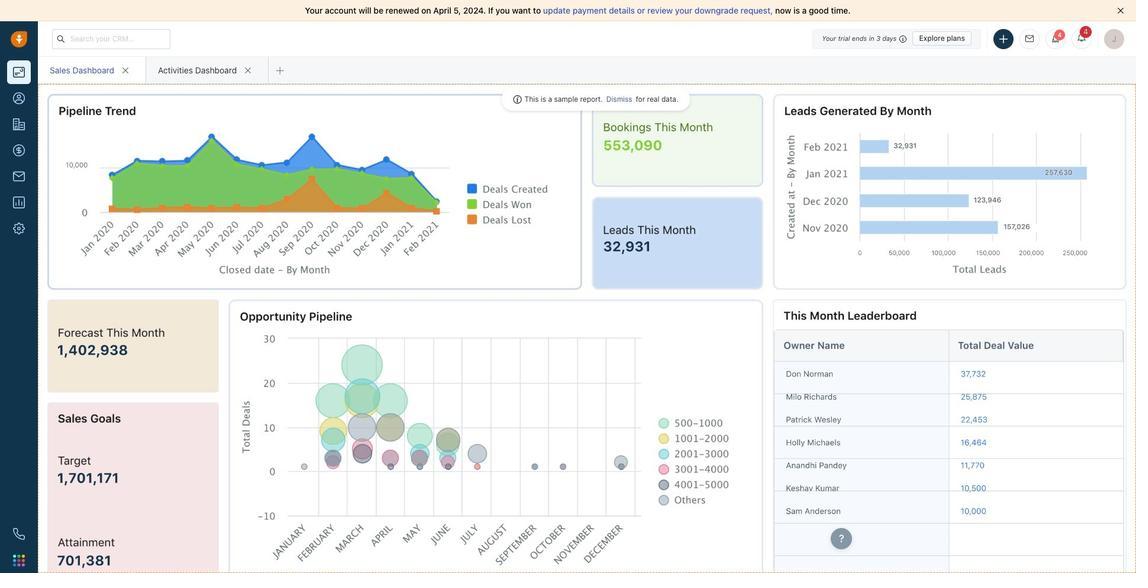 Task type: describe. For each thing, give the bounding box(es) containing it.
phone image
[[13, 528, 25, 540]]

Search your CRM... text field
[[52, 29, 171, 49]]



Task type: locate. For each thing, give the bounding box(es) containing it.
phone element
[[7, 522, 31, 546]]

freshworks switcher image
[[13, 555, 25, 567]]

send email image
[[1026, 35, 1034, 43]]

close image
[[1118, 7, 1125, 14]]



Task type: vqa. For each thing, say whether or not it's contained in the screenshot.
J IMAGE to the right
no



